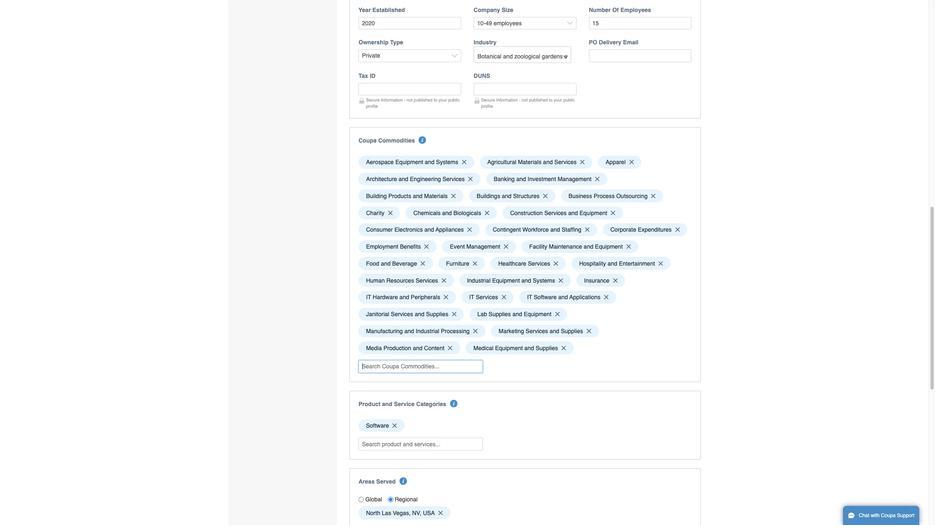 Task type: vqa. For each thing, say whether or not it's contained in the screenshot.
right your
yes



Task type: locate. For each thing, give the bounding box(es) containing it.
beverage
[[392, 260, 417, 267]]

1 vertical spatial selected list box
[[356, 417, 695, 434]]

2 it from the left
[[469, 294, 474, 301]]

0 vertical spatial selected list box
[[356, 154, 695, 357]]

2 profile from the left
[[481, 104, 493, 109]]

2 not from the left
[[522, 97, 528, 102]]

0 horizontal spatial information
[[381, 97, 403, 102]]

business process outsourcing option
[[561, 190, 663, 202]]

and inside "option"
[[399, 176, 408, 182]]

to for duns
[[549, 97, 553, 102]]

hospitality and entertainment
[[579, 260, 655, 267]]

facility maintenance and equipment
[[529, 243, 623, 250]]

and down the human resources services option
[[400, 294, 409, 301]]

1 horizontal spatial software
[[534, 294, 557, 301]]

0 vertical spatial coupa
[[359, 137, 377, 144]]

services up medical equipment and supplies option
[[526, 328, 548, 335]]

Year Established text field
[[359, 17, 461, 30]]

1 - from the left
[[404, 97, 405, 102]]

0 horizontal spatial materials
[[424, 193, 448, 199]]

id
[[370, 72, 376, 79]]

and up 'appliances'
[[442, 210, 452, 216]]

contingent workforce and staffing
[[493, 226, 581, 233]]

processing
[[441, 328, 470, 335]]

systems
[[436, 159, 458, 165], [533, 277, 555, 284]]

0 horizontal spatial to
[[434, 97, 437, 102]]

0 horizontal spatial systems
[[436, 159, 458, 165]]

supplies down peripherals
[[426, 311, 448, 318]]

of
[[612, 7, 619, 13]]

software inside software option
[[366, 422, 389, 429]]

support
[[897, 513, 915, 519]]

profile down id
[[366, 104, 378, 109]]

industrial up "it services"
[[467, 277, 491, 284]]

1 selected list box from the top
[[356, 154, 695, 357]]

industrial
[[467, 277, 491, 284], [416, 328, 439, 335]]

your down tax id "text box"
[[439, 97, 447, 102]]

0 vertical spatial systems
[[436, 159, 458, 165]]

global
[[365, 496, 382, 503]]

2 secure information - not published to your public profile from the left
[[481, 97, 575, 109]]

2 information from the left
[[496, 97, 518, 102]]

it left hardware
[[366, 294, 371, 301]]

published for tax id
[[414, 97, 433, 102]]

not down tax id "text box"
[[407, 97, 413, 102]]

electronics
[[394, 226, 423, 233]]

3 it from the left
[[527, 294, 532, 301]]

published
[[414, 97, 433, 102], [529, 97, 548, 102]]

1 information from the left
[[381, 97, 403, 102]]

2 to from the left
[[549, 97, 553, 102]]

additional information image right served
[[400, 477, 407, 485]]

secure information - not published to your public profile down tax id "text box"
[[366, 97, 460, 109]]

it hardware and peripherals option
[[359, 291, 456, 304]]

served
[[376, 478, 396, 485]]

1 horizontal spatial profile
[[481, 104, 493, 109]]

1 horizontal spatial management
[[558, 176, 592, 182]]

1 horizontal spatial not
[[522, 97, 528, 102]]

1 horizontal spatial secure information - not published to your public profile
[[481, 97, 575, 109]]

and
[[425, 159, 434, 165], [543, 159, 553, 165], [399, 176, 408, 182], [516, 176, 526, 182], [413, 193, 423, 199], [502, 193, 512, 199], [442, 210, 452, 216], [568, 210, 578, 216], [424, 226, 434, 233], [550, 226, 560, 233], [584, 243, 593, 250], [381, 260, 391, 267], [608, 260, 617, 267], [522, 277, 531, 284], [400, 294, 409, 301], [558, 294, 568, 301], [415, 311, 424, 318], [513, 311, 522, 318], [404, 328, 414, 335], [550, 328, 559, 335], [413, 345, 423, 351], [524, 345, 534, 351], [382, 401, 392, 407]]

equipment inside option
[[492, 277, 520, 284]]

selected list box for coupa commodities
[[356, 154, 695, 357]]

marketing
[[499, 328, 524, 335]]

and up building products and materials at the left of the page
[[399, 176, 408, 182]]

- down tax id "text box"
[[404, 97, 405, 102]]

Industry text field
[[475, 50, 570, 63]]

management right event
[[466, 243, 500, 250]]

number
[[589, 7, 611, 13]]

0 horizontal spatial software
[[366, 422, 389, 429]]

facility maintenance and equipment option
[[522, 240, 638, 253]]

not for duns
[[522, 97, 528, 102]]

and down healthcare services "option"
[[522, 277, 531, 284]]

1 horizontal spatial it
[[469, 294, 474, 301]]

areas served
[[359, 478, 396, 485]]

1 vertical spatial industrial
[[416, 328, 439, 335]]

1 vertical spatial materials
[[424, 193, 448, 199]]

benefits
[[400, 243, 421, 250]]

1 secure information - not published to your public profile from the left
[[366, 97, 460, 109]]

tax
[[359, 72, 368, 79]]

1 horizontal spatial coupa
[[881, 513, 896, 519]]

it down furniture option
[[469, 294, 474, 301]]

1 horizontal spatial -
[[519, 97, 521, 102]]

and left service
[[382, 401, 392, 407]]

consumer
[[366, 226, 393, 233]]

additional information image
[[450, 400, 458, 407]]

1 horizontal spatial industrial
[[467, 277, 491, 284]]

insurance
[[584, 277, 610, 284]]

public for tax id
[[448, 97, 460, 102]]

selected list box for product and service categories
[[356, 417, 695, 434]]

to down duns text box
[[549, 97, 553, 102]]

commodities
[[378, 137, 415, 144]]

1 horizontal spatial your
[[554, 97, 562, 102]]

0 vertical spatial industrial
[[467, 277, 491, 284]]

0 horizontal spatial -
[[404, 97, 405, 102]]

structures
[[513, 193, 540, 199]]

consumer electronics and appliances
[[366, 226, 464, 233]]

systems up engineering
[[436, 159, 458, 165]]

manufacturing
[[366, 328, 403, 335]]

1 horizontal spatial secure
[[481, 97, 495, 102]]

po delivery email
[[589, 39, 639, 46]]

industrial equipment and systems option
[[459, 274, 571, 287]]

staffing
[[562, 226, 581, 233]]

it services
[[469, 294, 498, 301]]

industrial equipment and systems
[[467, 277, 555, 284]]

management
[[558, 176, 592, 182], [466, 243, 500, 250]]

published for duns
[[529, 97, 548, 102]]

industrial up content
[[416, 328, 439, 335]]

Number Of Employees text field
[[589, 17, 692, 30]]

size
[[502, 7, 513, 13]]

corporate expenditures
[[610, 226, 672, 233]]

1 public from the left
[[448, 97, 460, 102]]

to
[[434, 97, 437, 102], [549, 97, 553, 102]]

chat
[[859, 513, 869, 519]]

systems inside industrial equipment and systems option
[[533, 277, 555, 284]]

2 secure from the left
[[481, 97, 495, 102]]

employees
[[620, 7, 651, 13]]

chemicals and biologicals option
[[406, 206, 497, 219]]

secure for tax id
[[366, 97, 380, 102]]

secure information - not published to your public profile
[[366, 97, 460, 109], [481, 97, 575, 109]]

and up banking and investment management option on the right top of the page
[[543, 159, 553, 165]]

equipment up marketing services and supplies
[[524, 311, 552, 318]]

0 horizontal spatial management
[[466, 243, 500, 250]]

construction services and equipment
[[510, 210, 607, 216]]

it inside option
[[366, 294, 371, 301]]

Search Coupa Commodities... field
[[359, 360, 483, 373]]

0 vertical spatial management
[[558, 176, 592, 182]]

systems inside 'aerospace equipment and systems' option
[[436, 159, 458, 165]]

1 horizontal spatial published
[[529, 97, 548, 102]]

None radio
[[359, 497, 364, 502], [388, 497, 393, 502], [359, 497, 364, 502], [388, 497, 393, 502]]

profile for duns
[[481, 104, 493, 109]]

and down architecture and engineering services "option"
[[413, 193, 423, 199]]

coupa inside chat with coupa support button
[[881, 513, 896, 519]]

published down duns text box
[[529, 97, 548, 102]]

your
[[439, 97, 447, 102], [554, 97, 562, 102]]

software option
[[359, 419, 405, 432]]

materials up chemicals
[[424, 193, 448, 199]]

manufacturing and industrial processing option
[[359, 325, 485, 338]]

0 horizontal spatial profile
[[366, 104, 378, 109]]

0 horizontal spatial industrial
[[416, 328, 439, 335]]

1 vertical spatial additional information image
[[400, 477, 407, 485]]

systems for aerospace equipment and systems
[[436, 159, 458, 165]]

selected areas list box
[[356, 505, 695, 522]]

coupa up aerospace
[[359, 137, 377, 144]]

your for duns
[[554, 97, 562, 102]]

1 it from the left
[[366, 294, 371, 301]]

systems down healthcare services "option"
[[533, 277, 555, 284]]

maintenance
[[549, 243, 582, 250]]

0 vertical spatial software
[[534, 294, 557, 301]]

to down tax id "text box"
[[434, 97, 437, 102]]

selected list box containing aerospace equipment and systems
[[356, 154, 695, 357]]

2 your from the left
[[554, 97, 562, 102]]

and left content
[[413, 345, 423, 351]]

coupa right with
[[881, 513, 896, 519]]

2 published from the left
[[529, 97, 548, 102]]

1 to from the left
[[434, 97, 437, 102]]

not for tax id
[[407, 97, 413, 102]]

public
[[448, 97, 460, 102], [563, 97, 575, 102]]

resources
[[386, 277, 414, 284]]

2 selected list box from the top
[[356, 417, 695, 434]]

additional information image up 'aerospace equipment and systems' option
[[419, 136, 426, 144]]

management up business
[[558, 176, 592, 182]]

1 your from the left
[[439, 97, 447, 102]]

Search product and services... field
[[359, 438, 483, 451]]

supplies right 'lab'
[[489, 311, 511, 318]]

secure
[[366, 97, 380, 102], [481, 97, 495, 102]]

- down duns text box
[[519, 97, 521, 102]]

appliances
[[436, 226, 464, 233]]

software down product
[[366, 422, 389, 429]]

chemicals
[[413, 210, 441, 216]]

and up hospitality
[[584, 243, 593, 250]]

0 horizontal spatial public
[[448, 97, 460, 102]]

and up media production and content option
[[404, 328, 414, 335]]

consumer electronics and appliances option
[[359, 223, 480, 236]]

north las vegas, nv, usa option
[[359, 507, 451, 519]]

and down marketing services and supplies
[[524, 345, 534, 351]]

supplies
[[426, 311, 448, 318], [489, 311, 511, 318], [561, 328, 583, 335], [536, 345, 558, 351]]

and right banking
[[516, 176, 526, 182]]

materials up investment
[[518, 159, 542, 165]]

2 horizontal spatial it
[[527, 294, 532, 301]]

0 horizontal spatial not
[[407, 97, 413, 102]]

systems for industrial equipment and systems
[[533, 277, 555, 284]]

profile down duns
[[481, 104, 493, 109]]

2 public from the left
[[563, 97, 575, 102]]

2 - from the left
[[519, 97, 521, 102]]

supplies for marketing services and supplies
[[561, 328, 583, 335]]

selected list box
[[356, 154, 695, 357], [356, 417, 695, 434]]

content
[[424, 345, 444, 351]]

it up lab supplies and equipment option
[[527, 294, 532, 301]]

published down tax id "text box"
[[414, 97, 433, 102]]

1 published from the left
[[414, 97, 433, 102]]

additional information image
[[419, 136, 426, 144], [400, 477, 407, 485]]

information
[[381, 97, 403, 102], [496, 97, 518, 102]]

and down chemicals
[[424, 226, 434, 233]]

and down banking
[[502, 193, 512, 199]]

building
[[366, 193, 387, 199]]

biologicals
[[453, 210, 481, 216]]

additional information image for coupa commodities
[[419, 136, 426, 144]]

lab
[[477, 311, 487, 318]]

and down it software and applications
[[550, 328, 559, 335]]

1 vertical spatial management
[[466, 243, 500, 250]]

1 vertical spatial systems
[[533, 277, 555, 284]]

and up staffing on the right of page
[[568, 210, 578, 216]]

1 horizontal spatial information
[[496, 97, 518, 102]]

food and beverage
[[366, 260, 417, 267]]

1 horizontal spatial additional information image
[[419, 136, 426, 144]]

las
[[382, 510, 391, 516]]

0 vertical spatial materials
[[518, 159, 542, 165]]

employment benefits option
[[359, 240, 437, 253]]

1 horizontal spatial systems
[[533, 277, 555, 284]]

0 horizontal spatial secure
[[366, 97, 380, 102]]

chat with coupa support
[[859, 513, 915, 519]]

equipment down the healthcare
[[492, 277, 520, 284]]

service
[[394, 401, 415, 407]]

1 horizontal spatial public
[[563, 97, 575, 102]]

0 horizontal spatial it
[[366, 294, 371, 301]]

company size
[[474, 7, 513, 13]]

marketing services and supplies option
[[491, 325, 599, 338]]

0 horizontal spatial coupa
[[359, 137, 377, 144]]

1 vertical spatial software
[[366, 422, 389, 429]]

0 horizontal spatial secure information - not published to your public profile
[[366, 97, 460, 109]]

apparel
[[606, 159, 626, 165]]

aerospace equipment and systems option
[[359, 156, 474, 169]]

PO Delivery Email text field
[[589, 49, 692, 62]]

with
[[871, 513, 880, 519]]

your down duns text box
[[554, 97, 562, 102]]

1 profile from the left
[[366, 104, 378, 109]]

event management
[[450, 243, 500, 250]]

secure down id
[[366, 97, 380, 102]]

to for tax id
[[434, 97, 437, 102]]

email
[[623, 39, 639, 46]]

secure down duns
[[481, 97, 495, 102]]

1 vertical spatial coupa
[[881, 513, 896, 519]]

secure information - not published to your public profile down duns text box
[[481, 97, 575, 109]]

supplies down marketing services and supplies option at right
[[536, 345, 558, 351]]

software up lab supplies and equipment option
[[534, 294, 557, 301]]

0 horizontal spatial published
[[414, 97, 433, 102]]

medical equipment and supplies option
[[466, 342, 574, 354]]

information down tax id "text box"
[[381, 97, 403, 102]]

not down duns text box
[[522, 97, 528, 102]]

1 horizontal spatial to
[[549, 97, 553, 102]]

it for it software and applications
[[527, 294, 532, 301]]

entertainment
[[619, 260, 655, 267]]

banking and investment management option
[[486, 173, 607, 185]]

supplies for medical equipment and supplies
[[536, 345, 558, 351]]

janitorial services and supplies option
[[359, 308, 464, 321]]

0 horizontal spatial your
[[439, 97, 447, 102]]

selected list box containing software
[[356, 417, 695, 434]]

employment
[[366, 243, 398, 250]]

1 not from the left
[[407, 97, 413, 102]]

0 horizontal spatial additional information image
[[400, 477, 407, 485]]

0 vertical spatial additional information image
[[419, 136, 426, 144]]

information down duns text box
[[496, 97, 518, 102]]

supplies for janitorial services and supplies
[[426, 311, 448, 318]]

supplies down it software and applications option
[[561, 328, 583, 335]]

software inside it software and applications option
[[534, 294, 557, 301]]

1 secure from the left
[[366, 97, 380, 102]]

janitorial
[[366, 311, 389, 318]]



Task type: describe. For each thing, give the bounding box(es) containing it.
engineering
[[410, 176, 441, 182]]

charity option
[[359, 206, 400, 219]]

janitorial services and supplies
[[366, 311, 448, 318]]

healthcare services option
[[491, 257, 566, 270]]

medical
[[473, 345, 493, 351]]

duns
[[474, 72, 490, 79]]

services up 'lab'
[[476, 294, 498, 301]]

chat with coupa support button
[[843, 506, 920, 525]]

delivery
[[599, 39, 621, 46]]

products
[[388, 193, 411, 199]]

and right hospitality
[[608, 260, 617, 267]]

construction services and equipment option
[[503, 206, 623, 219]]

aerospace
[[366, 159, 394, 165]]

and up engineering
[[425, 159, 434, 165]]

apparel option
[[598, 156, 641, 169]]

product and service categories
[[359, 401, 446, 407]]

production
[[384, 345, 411, 351]]

outsourcing
[[616, 193, 648, 199]]

media production and content option
[[359, 342, 460, 354]]

management inside banking and investment management option
[[558, 176, 592, 182]]

hospitality
[[579, 260, 606, 267]]

architecture and engineering services option
[[359, 173, 480, 185]]

agricultural materials and services option
[[480, 156, 592, 169]]

corporate
[[610, 226, 636, 233]]

applications
[[569, 294, 601, 301]]

aerospace equipment and systems
[[366, 159, 458, 165]]

buildings and structures option
[[469, 190, 555, 202]]

healthcare
[[498, 260, 526, 267]]

- for tax id
[[404, 97, 405, 102]]

media
[[366, 345, 382, 351]]

and inside 'option'
[[424, 226, 434, 233]]

contingent
[[493, 226, 521, 233]]

peripherals
[[411, 294, 440, 301]]

it for it services
[[469, 294, 474, 301]]

ownership
[[359, 39, 389, 46]]

workforce
[[523, 226, 549, 233]]

marketing services and supplies
[[499, 328, 583, 335]]

equipment up hospitality and entertainment
[[595, 243, 623, 250]]

human
[[366, 277, 385, 284]]

categories
[[416, 401, 446, 407]]

it hardware and peripherals
[[366, 294, 440, 301]]

profile for tax id
[[366, 104, 378, 109]]

contingent workforce and staffing option
[[485, 223, 597, 236]]

public for duns
[[563, 97, 575, 102]]

ownership type
[[359, 39, 403, 46]]

nv,
[[412, 510, 421, 516]]

secure information - not published to your public profile for duns
[[481, 97, 575, 109]]

investment
[[528, 176, 556, 182]]

services down facility
[[528, 260, 550, 267]]

and left applications
[[558, 294, 568, 301]]

po
[[589, 39, 597, 46]]

1 horizontal spatial materials
[[518, 159, 542, 165]]

north las vegas, nv, usa
[[366, 510, 435, 516]]

agricultural
[[487, 159, 516, 165]]

regional
[[395, 496, 418, 503]]

chemicals and biologicals
[[413, 210, 481, 216]]

banking
[[494, 176, 515, 182]]

food and beverage option
[[359, 257, 433, 270]]

business process outsourcing
[[569, 193, 648, 199]]

furniture
[[446, 260, 469, 267]]

and up "marketing"
[[513, 311, 522, 318]]

information for duns
[[496, 97, 518, 102]]

Tax ID text field
[[359, 83, 461, 95]]

furniture option
[[439, 257, 485, 270]]

your for tax id
[[439, 97, 447, 102]]

food
[[366, 260, 379, 267]]

services right engineering
[[443, 176, 465, 182]]

year
[[359, 7, 371, 13]]

it services option
[[462, 291, 514, 304]]

and right 'food'
[[381, 260, 391, 267]]

number of employees
[[589, 7, 651, 13]]

services up banking and investment management option on the right top of the page
[[554, 159, 577, 165]]

hardware
[[373, 294, 398, 301]]

expenditures
[[638, 226, 672, 233]]

buildings
[[477, 193, 500, 199]]

and up the manufacturing and industrial processing
[[415, 311, 424, 318]]

additional information image for areas served
[[400, 477, 407, 485]]

industrial inside option
[[416, 328, 439, 335]]

manufacturing and industrial processing
[[366, 328, 470, 335]]

company
[[474, 7, 500, 13]]

and left staffing on the right of page
[[550, 226, 560, 233]]

year established
[[359, 7, 405, 13]]

tax id
[[359, 72, 376, 79]]

medical equipment and supplies
[[473, 345, 558, 351]]

corporate expenditures option
[[603, 223, 687, 236]]

building products and materials
[[366, 193, 448, 199]]

banking and investment management
[[494, 176, 592, 182]]

services up contingent workforce and staffing option
[[544, 210, 567, 216]]

it software and applications option
[[520, 291, 616, 304]]

healthcare services
[[498, 260, 550, 267]]

it for it hardware and peripherals
[[366, 294, 371, 301]]

services up peripherals
[[416, 277, 438, 284]]

north
[[366, 510, 380, 516]]

human resources services option
[[359, 274, 454, 287]]

product
[[359, 401, 380, 407]]

usa
[[423, 510, 435, 516]]

it software and applications
[[527, 294, 601, 301]]

areas
[[359, 478, 375, 485]]

charity
[[366, 210, 384, 216]]

industry
[[474, 39, 497, 46]]

human resources services
[[366, 277, 438, 284]]

coupa commodities
[[359, 137, 415, 144]]

insurance option
[[577, 274, 625, 287]]

equipment down "marketing"
[[495, 345, 523, 351]]

event
[[450, 243, 465, 250]]

process
[[594, 193, 615, 199]]

industrial inside option
[[467, 277, 491, 284]]

media production and content
[[366, 345, 444, 351]]

buildings and structures
[[477, 193, 540, 199]]

construction
[[510, 210, 543, 216]]

and inside option
[[522, 277, 531, 284]]

building products and materials option
[[359, 190, 463, 202]]

hospitality and entertainment option
[[572, 257, 671, 270]]

facility
[[529, 243, 547, 250]]

information for tax id
[[381, 97, 403, 102]]

architecture
[[366, 176, 397, 182]]

event management option
[[442, 240, 516, 253]]

architecture and engineering services
[[366, 176, 465, 182]]

equipment up architecture and engineering services
[[395, 159, 423, 165]]

secure information - not published to your public profile for tax id
[[366, 97, 460, 109]]

lab supplies and equipment option
[[470, 308, 567, 321]]

management inside event management option
[[466, 243, 500, 250]]

type
[[390, 39, 403, 46]]

services down it hardware and peripherals
[[391, 311, 413, 318]]

DUNS text field
[[474, 83, 576, 95]]

secure for duns
[[481, 97, 495, 102]]

- for duns
[[519, 97, 521, 102]]

equipment down process
[[580, 210, 607, 216]]

lab supplies and equipment
[[477, 311, 552, 318]]

business
[[569, 193, 592, 199]]



